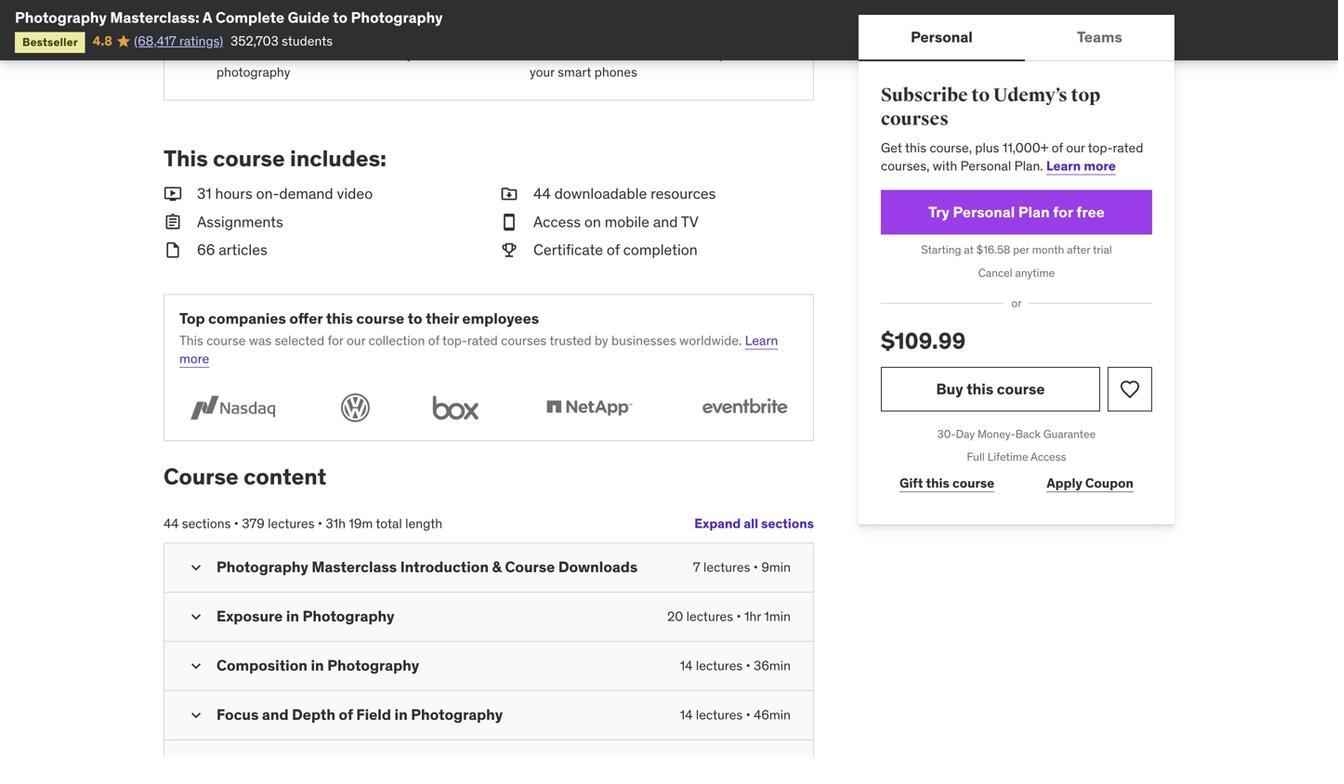 Task type: locate. For each thing, give the bounding box(es) containing it.
• left 31h 19m
[[318, 515, 323, 532]]

get
[[881, 139, 902, 156]]

for left the free
[[1053, 202, 1073, 222]]

lectures down the 20 lectures • 1hr 1min
[[696, 657, 743, 674]]

1 horizontal spatial our
[[1066, 139, 1085, 156]]

learn more link
[[1046, 157, 1116, 174], [179, 332, 778, 367]]

1 horizontal spatial learn more
[[1046, 157, 1116, 174]]

how up phones on the left top of the page
[[611, 45, 635, 62]]

7 lectures • 9min
[[693, 559, 791, 575]]

this for this course was selected for our collection of top-rated courses trusted by businesses worldwide.
[[179, 332, 203, 349]]

small image
[[164, 183, 182, 204], [500, 212, 519, 232], [500, 240, 519, 261], [187, 558, 205, 577], [187, 706, 205, 725]]

photography
[[15, 8, 107, 27], [351, 8, 443, 27], [217, 557, 308, 576], [303, 607, 394, 626], [327, 656, 419, 675], [411, 705, 503, 724]]

1 horizontal spatial more
[[1084, 157, 1116, 174]]

0 vertical spatial in
[[286, 607, 299, 626]]

1 vertical spatial personal
[[961, 157, 1011, 174]]

know inside you will know how to make money with photography
[[263, 45, 294, 62]]

0 vertical spatial this
[[164, 145, 208, 172]]

0 horizontal spatial learn more
[[179, 332, 778, 367]]

with inside you will know how to make money with photography
[[416, 45, 441, 62]]

for
[[1053, 202, 1073, 222], [328, 332, 343, 349]]

0 horizontal spatial for
[[328, 332, 343, 349]]

with right the subjects
[[449, 2, 473, 18]]

photography masterclass introduction & course downloads
[[217, 557, 638, 576]]

1 horizontal spatial in
[[311, 656, 324, 675]]

with inside get this course, plus 11,000+ of our top-rated courses, with personal plan.
[[933, 157, 957, 174]]

this for get this course, plus 11,000+ of our top-rated courses, with personal plan.
[[905, 139, 927, 156]]

0 vertical spatial learn
[[1046, 157, 1081, 174]]

0 horizontal spatial 44
[[164, 515, 179, 532]]

14 down the 14 lectures • 36min
[[680, 706, 693, 723]]

know up 'natural'
[[263, 2, 294, 18]]

0 horizontal spatial our
[[347, 332, 365, 349]]

top- down top at the right of page
[[1088, 139, 1113, 156]]

0 horizontal spatial more
[[179, 350, 209, 367]]

1 horizontal spatial top-
[[1088, 139, 1113, 156]]

how inside 'you will know how to take better photos with your smart phones'
[[611, 45, 635, 62]]

tab list containing personal
[[859, 15, 1175, 61]]

1 vertical spatial learn more link
[[179, 332, 778, 367]]

know inside you will know how to light your subjects with flash and natural lighting
[[263, 2, 294, 18]]

apply coupon button
[[1028, 465, 1152, 502]]

money
[[374, 45, 413, 62]]

businesses
[[611, 332, 676, 349]]

0 vertical spatial your
[[368, 2, 393, 18]]

for down top companies offer this course to their employees
[[328, 332, 343, 349]]

small image for 31
[[164, 183, 182, 204]]

0 horizontal spatial in
[[286, 607, 299, 626]]

0 horizontal spatial rated
[[467, 332, 498, 349]]

money-
[[978, 427, 1015, 441]]

this course was selected for our collection of top-rated courses trusted by businesses worldwide.
[[179, 332, 742, 349]]

small image for access
[[500, 212, 519, 232]]

total
[[376, 515, 402, 532]]

with
[[449, 2, 473, 18], [416, 45, 441, 62], [763, 45, 787, 62], [933, 157, 957, 174]]

more down top
[[179, 350, 209, 367]]

you inside you will know how to make money with photography
[[217, 45, 238, 62]]

how for light
[[297, 2, 321, 18]]

to up lighting
[[324, 2, 336, 18]]

46min
[[754, 706, 791, 723]]

personal up $16.58
[[953, 202, 1015, 222]]

small image left assignments
[[164, 212, 182, 232]]

1 horizontal spatial learn more link
[[1046, 157, 1116, 174]]

1 vertical spatial 14
[[680, 706, 693, 723]]

will up smart
[[554, 45, 573, 62]]

this right buy
[[967, 379, 994, 398]]

to left take
[[637, 45, 649, 62]]

0 vertical spatial personal
[[911, 27, 973, 46]]

30-
[[937, 427, 956, 441]]

teams button
[[1025, 15, 1175, 59]]

44 left 379
[[164, 515, 179, 532]]

sections right all
[[761, 515, 814, 532]]

box image
[[425, 390, 487, 426]]

2 vertical spatial and
[[262, 705, 289, 724]]

0 vertical spatial courses
[[881, 108, 949, 131]]

•
[[234, 515, 239, 532], [318, 515, 323, 532], [753, 559, 758, 575], [736, 608, 741, 625], [746, 657, 751, 674], [746, 706, 751, 723]]

0 vertical spatial for
[[1053, 202, 1073, 222]]

know for take
[[576, 45, 607, 62]]

• left 36min in the right of the page
[[746, 657, 751, 674]]

more for subscribe to udemy's top courses
[[1084, 157, 1116, 174]]

• left 379
[[234, 515, 239, 532]]

and right flash
[[247, 20, 269, 37]]

small image for assignments
[[164, 212, 182, 232]]

1 vertical spatial in
[[311, 656, 324, 675]]

0 vertical spatial 14
[[680, 657, 693, 674]]

how down 'natural'
[[297, 45, 321, 62]]

1 horizontal spatial courses
[[881, 108, 949, 131]]

2 horizontal spatial in
[[394, 705, 408, 724]]

on-
[[256, 184, 279, 203]]

photos
[[719, 45, 760, 62]]

0 horizontal spatial learn more link
[[179, 332, 778, 367]]

0 horizontal spatial top-
[[442, 332, 467, 349]]

course
[[213, 145, 285, 172], [356, 309, 404, 328], [207, 332, 246, 349], [997, 379, 1045, 398], [952, 475, 994, 492]]

this course includes:
[[164, 145, 387, 172]]

1 horizontal spatial 44
[[533, 184, 551, 203]]

1 vertical spatial learn more
[[179, 332, 778, 367]]

personal up subscribe
[[911, 27, 973, 46]]

9min
[[761, 559, 791, 575]]

plan.
[[1014, 157, 1043, 174]]

14
[[680, 657, 693, 674], [680, 706, 693, 723]]

course content
[[164, 463, 326, 491]]

how inside you will know how to light your subjects with flash and natural lighting
[[297, 2, 321, 18]]

courses inside subscribe to udemy's top courses
[[881, 108, 949, 131]]

wishlist image
[[1119, 378, 1141, 400]]

how inside you will know how to make money with photography
[[297, 45, 321, 62]]

14 lectures • 46min
[[680, 706, 791, 723]]

our right 11,000+
[[1066, 139, 1085, 156]]

per
[[1013, 243, 1029, 257]]

access inside 30-day money-back guarantee full lifetime access
[[1031, 450, 1066, 464]]

44
[[533, 184, 551, 203], [164, 515, 179, 532]]

will inside you will know how to make money with photography
[[241, 45, 260, 62]]

focus
[[217, 705, 259, 724]]

teams
[[1077, 27, 1122, 46]]

will inside you will know how to light your subjects with flash and natural lighting
[[241, 2, 260, 18]]

11,000+
[[1003, 139, 1049, 156]]

lectures down the 14 lectures • 36min
[[696, 706, 743, 723]]

will for you will know how to light your subjects with flash and natural lighting
[[241, 2, 260, 18]]

14 down 20
[[680, 657, 693, 674]]

1 vertical spatial your
[[530, 64, 555, 80]]

0 vertical spatial 44
[[533, 184, 551, 203]]

small image left exposure
[[187, 608, 205, 626]]

you inside 'you will know how to take better photos with your smart phones'
[[530, 45, 551, 62]]

our down top companies offer this course to their employees
[[347, 332, 365, 349]]

to inside you will know how to make money with photography
[[324, 45, 336, 62]]

demand
[[279, 184, 333, 203]]

will for you will know how to make money with photography
[[241, 45, 260, 62]]

• left 1hr
[[736, 608, 741, 625]]

you for you will know how to light your subjects with flash and natural lighting
[[217, 2, 238, 18]]

1 horizontal spatial access
[[1031, 450, 1066, 464]]

1 vertical spatial more
[[179, 350, 209, 367]]

how up 'natural'
[[297, 2, 321, 18]]

30-day money-back guarantee full lifetime access
[[937, 427, 1096, 464]]

includes:
[[290, 145, 387, 172]]

&
[[492, 557, 502, 576]]

your left smart
[[530, 64, 555, 80]]

learn inside learn more
[[745, 332, 778, 349]]

photography up field
[[327, 656, 419, 675]]

field
[[356, 705, 391, 724]]

of right 11,000+
[[1052, 139, 1063, 156]]

31 hours on-demand video
[[197, 184, 373, 203]]

tab list
[[859, 15, 1175, 61]]

access up apply at the right of the page
[[1031, 450, 1066, 464]]

small image left 'downloadable'
[[500, 183, 519, 204]]

sections left 379
[[182, 515, 231, 532]]

379
[[242, 515, 265, 532]]

7
[[693, 559, 700, 575]]

course,
[[930, 139, 972, 156]]

learn more up the free
[[1046, 157, 1116, 174]]

with down course,
[[933, 157, 957, 174]]

you inside you will know how to light your subjects with flash and natural lighting
[[217, 2, 238, 18]]

1 horizontal spatial learn
[[1046, 157, 1081, 174]]

44 for 44 downloadable resources
[[533, 184, 551, 203]]

1 vertical spatial courses
[[501, 332, 547, 349]]

of down access on mobile and tv at the top of page
[[607, 240, 620, 259]]

1 vertical spatial for
[[328, 332, 343, 349]]

subscribe
[[881, 84, 968, 107]]

• left 9min
[[753, 559, 758, 575]]

this right gift on the right bottom of page
[[926, 475, 950, 492]]

0 vertical spatial top-
[[1088, 139, 1113, 156]]

and right focus
[[262, 705, 289, 724]]

lectures
[[268, 515, 315, 532], [703, 559, 750, 575], [686, 608, 733, 625], [696, 657, 743, 674], [696, 706, 743, 723]]

courses
[[881, 108, 949, 131], [501, 332, 547, 349]]

expand all sections
[[694, 515, 814, 532]]

small image left 66
[[164, 240, 182, 261]]

plus
[[975, 139, 999, 156]]

learn more for subscribe to udemy's top courses
[[1046, 157, 1116, 174]]

of down their
[[428, 332, 439, 349]]

learn right plan.
[[1046, 157, 1081, 174]]

with right photos
[[763, 45, 787, 62]]

your inside 'you will know how to take better photos with your smart phones'
[[530, 64, 555, 80]]

learn right the worldwide.
[[745, 332, 778, 349]]

0 horizontal spatial access
[[533, 212, 581, 231]]

1 vertical spatial 44
[[164, 515, 179, 532]]

xsmall image
[[187, 1, 202, 19], [187, 45, 202, 63], [500, 45, 515, 63]]

will
[[241, 2, 260, 18], [241, 45, 260, 62], [554, 45, 573, 62]]

lectures for exposure in photography
[[686, 608, 733, 625]]

guide
[[288, 8, 330, 27]]

1 horizontal spatial your
[[530, 64, 555, 80]]

try personal plan for free
[[928, 202, 1105, 222]]

small image
[[500, 183, 519, 204], [164, 212, 182, 232], [164, 240, 182, 261], [187, 608, 205, 626], [187, 657, 205, 675]]

0 vertical spatial more
[[1084, 157, 1116, 174]]

this
[[905, 139, 927, 156], [326, 309, 353, 328], [967, 379, 994, 398], [926, 475, 950, 492]]

in up depth
[[311, 656, 324, 675]]

this inside get this course, plus 11,000+ of our top-rated courses, with personal plan.
[[905, 139, 927, 156]]

know down 'natural'
[[263, 45, 294, 62]]

focus and depth of field in photography
[[217, 705, 503, 724]]

0 vertical spatial learn more
[[1046, 157, 1116, 174]]

this for gift this course
[[926, 475, 950, 492]]

flash
[[217, 20, 244, 37]]

1 vertical spatial course
[[505, 557, 555, 576]]

2 14 from the top
[[680, 706, 693, 723]]

1 vertical spatial this
[[179, 332, 203, 349]]

students
[[282, 32, 333, 49]]

with right money
[[416, 45, 441, 62]]

course up back
[[997, 379, 1045, 398]]

0 horizontal spatial courses
[[501, 332, 547, 349]]

our inside get this course, plus 11,000+ of our top-rated courses, with personal plan.
[[1066, 139, 1085, 156]]

personal down plus
[[961, 157, 1011, 174]]

trial
[[1093, 243, 1112, 257]]

0 vertical spatial rated
[[1113, 139, 1143, 156]]

xsmall image for you will know how to take better photos with your smart phones
[[500, 45, 515, 63]]

cancel
[[978, 266, 1013, 280]]

top- inside get this course, plus 11,000+ of our top-rated courses, with personal plan.
[[1088, 139, 1113, 156]]

your right light
[[368, 2, 393, 18]]

and left tv
[[653, 212, 678, 231]]

1 horizontal spatial rated
[[1113, 139, 1143, 156]]

$16.58
[[976, 243, 1010, 257]]

0 horizontal spatial sections
[[182, 515, 231, 532]]

all
[[744, 515, 758, 532]]

to left udemy's
[[971, 84, 990, 107]]

1 vertical spatial our
[[347, 332, 365, 349]]

(68,417 ratings)
[[134, 32, 223, 49]]

learn more link for top companies offer this course to their employees
[[179, 332, 778, 367]]

know up smart
[[576, 45, 607, 62]]

0 horizontal spatial your
[[368, 2, 393, 18]]

1 vertical spatial top-
[[442, 332, 467, 349]]

mobile
[[605, 212, 650, 231]]

4.8
[[93, 32, 112, 49]]

you
[[217, 2, 238, 18], [217, 45, 238, 62], [530, 45, 551, 62]]

in right exposure
[[286, 607, 299, 626]]

course down 'nasdaq' "image"
[[164, 463, 239, 491]]

more up the free
[[1084, 157, 1116, 174]]

14 for composition in photography
[[680, 657, 693, 674]]

1 horizontal spatial sections
[[761, 515, 814, 532]]

lifetime
[[987, 450, 1028, 464]]

buy this course
[[936, 379, 1045, 398]]

in for composition
[[311, 656, 324, 675]]

in
[[286, 607, 299, 626], [311, 656, 324, 675], [394, 705, 408, 724]]

1 vertical spatial access
[[1031, 450, 1066, 464]]

to right guide
[[333, 8, 348, 27]]

0 horizontal spatial learn
[[745, 332, 778, 349]]

access up certificate
[[533, 212, 581, 231]]

collection
[[369, 332, 425, 349]]

31
[[197, 184, 212, 203]]

lectures right 20
[[686, 608, 733, 625]]

44 left 'downloadable'
[[533, 184, 551, 203]]

subscribe to udemy's top courses
[[881, 84, 1100, 131]]

this up the 31
[[164, 145, 208, 172]]

articles
[[219, 240, 267, 259]]

courses down employees
[[501, 332, 547, 349]]

1 14 from the top
[[680, 657, 693, 674]]

2 vertical spatial personal
[[953, 202, 1015, 222]]

of
[[1052, 139, 1063, 156], [607, 240, 620, 259], [428, 332, 439, 349], [339, 705, 353, 724]]

1 sections from the left
[[761, 515, 814, 532]]

lectures for photography masterclass introduction & course downloads
[[703, 559, 750, 575]]

will for you will know how to take better photos with your smart phones
[[554, 45, 573, 62]]

top- down their
[[442, 332, 467, 349]]

will inside 'you will know how to take better photos with your smart phones'
[[554, 45, 573, 62]]

this down top
[[179, 332, 203, 349]]

will up flash
[[241, 2, 260, 18]]

gift
[[900, 475, 923, 492]]

lectures right 7
[[703, 559, 750, 575]]

0 vertical spatial our
[[1066, 139, 1085, 156]]

this up courses,
[[905, 139, 927, 156]]

your
[[368, 2, 393, 18], [530, 64, 555, 80]]

1 vertical spatial learn
[[745, 332, 778, 349]]

companies
[[208, 309, 286, 328]]

learn more link down employees
[[179, 332, 778, 367]]

• left the 46min
[[746, 706, 751, 723]]

this inside button
[[967, 379, 994, 398]]

to inside you will know how to light your subjects with flash and natural lighting
[[324, 2, 336, 18]]

will up photography
[[241, 45, 260, 62]]

courses down subscribe
[[881, 108, 949, 131]]

know inside 'you will know how to take better photos with your smart phones'
[[576, 45, 607, 62]]

14 for focus and depth of field in photography
[[680, 706, 693, 723]]

learn more down employees
[[179, 332, 778, 367]]

0 vertical spatial and
[[247, 20, 269, 37]]

course
[[164, 463, 239, 491], [505, 557, 555, 576]]

small image left composition
[[187, 657, 205, 675]]

course right &
[[505, 557, 555, 576]]

0 horizontal spatial course
[[164, 463, 239, 491]]

day
[[956, 427, 975, 441]]

0 vertical spatial learn more link
[[1046, 157, 1116, 174]]

learn more link up the free
[[1046, 157, 1116, 174]]

their
[[426, 309, 459, 328]]

you for you will know how to make money with photography
[[217, 45, 238, 62]]

in right field
[[394, 705, 408, 724]]

to left make
[[324, 45, 336, 62]]

to inside subscribe to udemy's top courses
[[971, 84, 990, 107]]

video
[[337, 184, 373, 203]]

phones
[[594, 64, 637, 80]]



Task type: describe. For each thing, give the bounding box(es) containing it.
access on mobile and tv
[[533, 212, 699, 231]]

trusted
[[549, 332, 591, 349]]

xsmall image for you will know how to light your subjects with flash and natural lighting
[[187, 1, 202, 19]]

20 lectures • 1hr 1min
[[667, 608, 791, 625]]

know for light
[[263, 2, 294, 18]]

expand all sections button
[[694, 505, 814, 542]]

learn more link for subscribe to udemy's top courses
[[1046, 157, 1116, 174]]

sections inside dropdown button
[[761, 515, 814, 532]]

photography up 'bestseller'
[[15, 8, 107, 27]]

starting at $16.58 per month after trial cancel anytime
[[921, 243, 1112, 280]]

nasdaq image
[[179, 390, 286, 426]]

masterclass:
[[110, 8, 200, 27]]

after
[[1067, 243, 1090, 257]]

know for make
[[263, 45, 294, 62]]

and inside you will know how to light your subjects with flash and natural lighting
[[247, 20, 269, 37]]

(68,417
[[134, 32, 176, 49]]

personal inside get this course, plus 11,000+ of our top-rated courses, with personal plan.
[[961, 157, 1011, 174]]

plan
[[1018, 202, 1050, 222]]

of inside get this course, plus 11,000+ of our top-rated courses, with personal plan.
[[1052, 139, 1063, 156]]

44 sections • 379 lectures • 31h 19m total length
[[164, 515, 442, 532]]

66
[[197, 240, 215, 259]]

66 articles
[[197, 240, 267, 259]]

photography
[[217, 64, 290, 80]]

lectures for focus and depth of field in photography
[[696, 706, 743, 723]]

learn for top companies offer this course to their employees
[[745, 332, 778, 349]]

resources
[[651, 184, 716, 203]]

more for top companies offer this course to their employees
[[179, 350, 209, 367]]

buy this course button
[[881, 367, 1100, 412]]

get this course, plus 11,000+ of our top-rated courses, with personal plan.
[[881, 139, 1143, 174]]

1 horizontal spatial course
[[505, 557, 555, 576]]

how for take
[[611, 45, 635, 62]]

lectures right 379
[[268, 515, 315, 532]]

make
[[339, 45, 371, 62]]

selected
[[275, 332, 324, 349]]

free
[[1076, 202, 1105, 222]]

31h 19m
[[326, 515, 373, 532]]

1hr
[[744, 608, 761, 625]]

1 horizontal spatial for
[[1053, 202, 1073, 222]]

offer
[[289, 309, 323, 328]]

lighting
[[316, 20, 360, 37]]

0 vertical spatial access
[[533, 212, 581, 231]]

course down full
[[952, 475, 994, 492]]

gift this course
[[900, 475, 994, 492]]

anytime
[[1015, 266, 1055, 280]]

netapp image
[[536, 390, 643, 426]]

on
[[584, 212, 601, 231]]

course up collection
[[356, 309, 404, 328]]

to inside 'you will know how to take better photos with your smart phones'
[[637, 45, 649, 62]]

small image for 44 downloadable resources
[[500, 183, 519, 204]]

44 for 44 sections • 379 lectures • 31h 19m total length
[[164, 515, 179, 532]]

• for photography masterclass introduction & course downloads
[[753, 559, 758, 575]]

• for exposure in photography
[[736, 608, 741, 625]]

you will know how to make money with photography
[[217, 45, 441, 80]]

352,703
[[231, 32, 279, 49]]

how for make
[[297, 45, 321, 62]]

take
[[652, 45, 678, 62]]

coupon
[[1085, 475, 1134, 492]]

learn more for top companies offer this course to their employees
[[179, 332, 778, 367]]

rated inside get this course, plus 11,000+ of our top-rated courses, with personal plan.
[[1113, 139, 1143, 156]]

this for buy this course
[[967, 379, 994, 398]]

apply
[[1047, 475, 1082, 492]]

personal inside button
[[911, 27, 973, 46]]

xsmall image for you will know how to make money with photography
[[187, 45, 202, 63]]

this right offer
[[326, 309, 353, 328]]

small image for 66 articles
[[164, 240, 182, 261]]

2 vertical spatial in
[[394, 705, 408, 724]]

volkswagen image
[[335, 390, 376, 426]]

worldwide.
[[679, 332, 742, 349]]

you for you will know how to take better photos with your smart phones
[[530, 45, 551, 62]]

smart
[[558, 64, 591, 80]]

tv
[[681, 212, 699, 231]]

depth
[[292, 705, 335, 724]]

course up the "hours"
[[213, 145, 285, 172]]

• for composition in photography
[[746, 657, 751, 674]]

photography down 379
[[217, 557, 308, 576]]

content
[[244, 463, 326, 491]]

$109.99
[[881, 327, 966, 355]]

certificate
[[533, 240, 603, 259]]

employees
[[462, 309, 539, 328]]

courses,
[[881, 157, 930, 174]]

lectures for composition in photography
[[696, 657, 743, 674]]

better
[[681, 45, 716, 62]]

exposure in photography
[[217, 607, 394, 626]]

starting
[[921, 243, 961, 257]]

with inside 'you will know how to take better photos with your smart phones'
[[763, 45, 787, 62]]

try
[[928, 202, 950, 222]]

photography up money
[[351, 8, 443, 27]]

buy
[[936, 379, 963, 398]]

hours
[[215, 184, 253, 203]]

masterclass
[[312, 557, 397, 576]]

guarantee
[[1043, 427, 1096, 441]]

photography down the masterclass
[[303, 607, 394, 626]]

1 vertical spatial and
[[653, 212, 678, 231]]

composition in photography
[[217, 656, 419, 675]]

at
[[964, 243, 974, 257]]

14 lectures • 36min
[[680, 657, 791, 674]]

eventbrite image
[[691, 390, 798, 426]]

expand
[[694, 515, 741, 532]]

ratings)
[[179, 32, 223, 49]]

352,703 students
[[231, 32, 333, 49]]

to left their
[[408, 309, 422, 328]]

downloads
[[558, 557, 638, 576]]

your inside you will know how to light your subjects with flash and natural lighting
[[368, 2, 393, 18]]

you will know how to light your subjects with flash and natural lighting
[[217, 2, 473, 37]]

you will know how to take better photos with your smart phones
[[530, 45, 787, 80]]

introduction
[[400, 557, 489, 576]]

month
[[1032, 243, 1064, 257]]

course down companies
[[207, 332, 246, 349]]

learn for subscribe to udemy's top courses
[[1046, 157, 1081, 174]]

this for this course includes:
[[164, 145, 208, 172]]

exposure
[[217, 607, 283, 626]]

personal button
[[859, 15, 1025, 59]]

photography masterclass: a complete guide to photography
[[15, 8, 443, 27]]

of left field
[[339, 705, 353, 724]]

small image for certificate
[[500, 240, 519, 261]]

apply coupon
[[1047, 475, 1134, 492]]

with inside you will know how to light your subjects with flash and natural lighting
[[449, 2, 473, 18]]

downloadable
[[554, 184, 647, 203]]

photography right field
[[411, 705, 503, 724]]

0 vertical spatial course
[[164, 463, 239, 491]]

1min
[[764, 608, 791, 625]]

udemy's
[[993, 84, 1067, 107]]

• for focus and depth of field in photography
[[746, 706, 751, 723]]

completion
[[623, 240, 698, 259]]

subjects
[[396, 2, 445, 18]]

2 sections from the left
[[182, 515, 231, 532]]

1 vertical spatial rated
[[467, 332, 498, 349]]

course inside button
[[997, 379, 1045, 398]]

in for exposure
[[286, 607, 299, 626]]

36min
[[754, 657, 791, 674]]



Task type: vqa. For each thing, say whether or not it's contained in the screenshot.
the bottom Learn
yes



